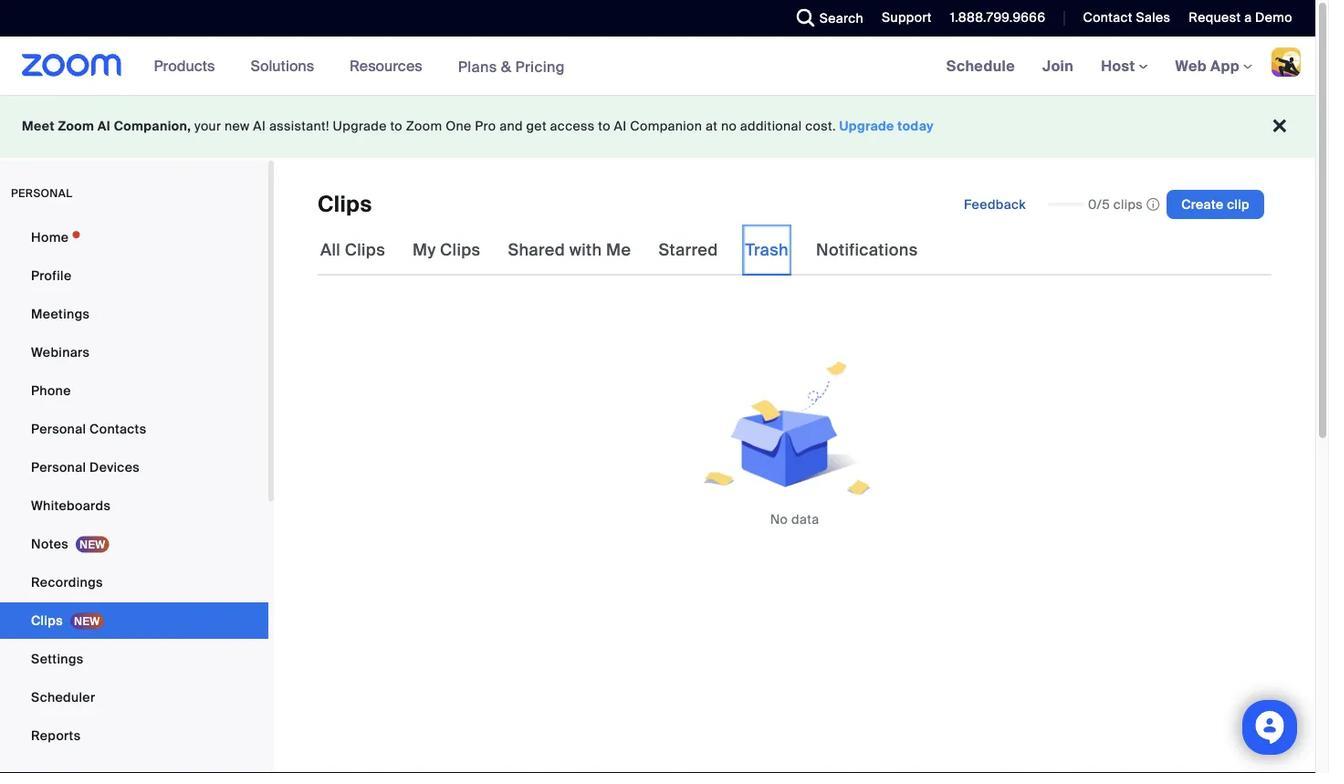 Task type: vqa. For each thing, say whether or not it's contained in the screenshot.
1st Zoom from right
yes



Task type: locate. For each thing, give the bounding box(es) containing it.
pricing
[[515, 57, 565, 76]]

0 horizontal spatial upgrade
[[333, 118, 387, 135]]

contacts
[[89, 420, 146, 437]]

request a demo link
[[1175, 0, 1315, 37], [1189, 9, 1293, 26]]

to down resources dropdown button
[[390, 118, 403, 135]]

and
[[499, 118, 523, 135]]

clips up settings on the left bottom
[[31, 612, 63, 629]]

contact sales
[[1083, 9, 1171, 26]]

banner containing products
[[0, 37, 1315, 96]]

personal up whiteboards
[[31, 459, 86, 476]]

web app button
[[1175, 56, 1252, 75]]

pro
[[475, 118, 496, 135]]

0 horizontal spatial to
[[390, 118, 403, 135]]

1 personal from the top
[[31, 420, 86, 437]]

clips up 'all clips' tab
[[318, 190, 372, 219]]

zoom right meet
[[58, 118, 94, 135]]

all clips
[[320, 240, 385, 261]]

profile link
[[0, 257, 268, 294]]

host
[[1101, 56, 1139, 75]]

personal inside personal contacts link
[[31, 420, 86, 437]]

profile picture image
[[1272, 47, 1301, 77]]

zoom left one
[[406, 118, 442, 135]]

shared
[[508, 240, 565, 261]]

1.888.799.9666 button
[[936, 0, 1050, 37], [950, 9, 1046, 26]]

1 vertical spatial personal
[[31, 459, 86, 476]]

upgrade right cost.
[[839, 118, 894, 135]]

2 zoom from the left
[[406, 118, 442, 135]]

personal contacts link
[[0, 411, 268, 447]]

ai left companion,
[[97, 118, 111, 135]]

1 horizontal spatial upgrade
[[839, 118, 894, 135]]

personal
[[31, 420, 86, 437], [31, 459, 86, 476]]

1 horizontal spatial ai
[[253, 118, 266, 135]]

0/5
[[1088, 196, 1110, 213]]

resources
[[350, 56, 422, 75]]

no
[[721, 118, 737, 135]]

contact
[[1083, 9, 1133, 26]]

companion,
[[114, 118, 191, 135]]

web app
[[1175, 56, 1240, 75]]

personal menu menu
[[0, 219, 268, 756]]

personal for personal contacts
[[31, 420, 86, 437]]

personal down phone
[[31, 420, 86, 437]]

my clips
[[413, 240, 481, 261]]

clips right my
[[440, 240, 481, 261]]

personal contacts
[[31, 420, 146, 437]]

to
[[390, 118, 403, 135], [598, 118, 611, 135]]

personal
[[11, 186, 73, 200]]

upgrade down 'product information' navigation
[[333, 118, 387, 135]]

upgrade
[[333, 118, 387, 135], [839, 118, 894, 135]]

trash tab
[[743, 225, 791, 276]]

my
[[413, 240, 436, 261]]

1 horizontal spatial to
[[598, 118, 611, 135]]

request
[[1189, 9, 1241, 26]]

get
[[526, 118, 547, 135]]

search button
[[783, 0, 868, 37]]

phone
[[31, 382, 71, 399]]

plans & pricing link
[[458, 57, 565, 76], [458, 57, 565, 76]]

feedback button
[[949, 190, 1041, 219]]

meetings link
[[0, 296, 268, 332]]

0 horizontal spatial ai
[[97, 118, 111, 135]]

to right access
[[598, 118, 611, 135]]

scheduler link
[[0, 679, 268, 716]]

your
[[194, 118, 221, 135]]

a
[[1244, 9, 1252, 26]]

product information navigation
[[140, 37, 579, 96]]

reports
[[31, 727, 81, 744]]

contact sales link
[[1069, 0, 1175, 37], [1083, 9, 1171, 26]]

create
[[1181, 196, 1224, 213]]

recordings link
[[0, 564, 268, 601]]

host button
[[1101, 56, 1148, 75]]

support
[[882, 9, 932, 26]]

schedule link
[[933, 37, 1029, 95]]

whiteboards
[[31, 497, 111, 514]]

1 horizontal spatial zoom
[[406, 118, 442, 135]]

my clips tab
[[410, 225, 483, 276]]

products
[[154, 56, 215, 75]]

0 vertical spatial personal
[[31, 420, 86, 437]]

ai left companion
[[614, 118, 627, 135]]

clips
[[318, 190, 372, 219], [345, 240, 385, 261], [440, 240, 481, 261], [31, 612, 63, 629]]

join
[[1042, 56, 1074, 75]]

shared with me
[[508, 240, 631, 261]]

feedback
[[964, 196, 1026, 213]]

create clip
[[1181, 196, 1250, 213]]

2 horizontal spatial ai
[[614, 118, 627, 135]]

settings link
[[0, 641, 268, 677]]

2 personal from the top
[[31, 459, 86, 476]]

personal inside personal devices link
[[31, 459, 86, 476]]

0 horizontal spatial zoom
[[58, 118, 94, 135]]

web
[[1175, 56, 1207, 75]]

starred tab
[[656, 225, 721, 276]]

ai
[[97, 118, 111, 135], [253, 118, 266, 135], [614, 118, 627, 135]]

tabs of clips tab list
[[318, 225, 921, 276]]

ai right new at the top
[[253, 118, 266, 135]]

join link
[[1029, 37, 1087, 95]]

sales
[[1136, 9, 1171, 26]]

new
[[225, 118, 250, 135]]

2 to from the left
[[598, 118, 611, 135]]

2 ai from the left
[[253, 118, 266, 135]]

2 upgrade from the left
[[839, 118, 894, 135]]

upgrade today link
[[839, 118, 934, 135]]

banner
[[0, 37, 1315, 96]]



Task type: describe. For each thing, give the bounding box(es) containing it.
one
[[446, 118, 472, 135]]

1 upgrade from the left
[[333, 118, 387, 135]]

scheduler
[[31, 689, 95, 706]]

notifications
[[816, 240, 918, 261]]

meet zoom ai companion, footer
[[0, 95, 1315, 158]]

assistant!
[[269, 118, 329, 135]]

companion
[[630, 118, 702, 135]]

phone link
[[0, 372, 268, 409]]

resources button
[[350, 37, 430, 95]]

app
[[1210, 56, 1240, 75]]

reports link
[[0, 717, 268, 754]]

personal devices
[[31, 459, 140, 476]]

data
[[791, 511, 819, 528]]

personal devices link
[[0, 449, 268, 486]]

3 ai from the left
[[614, 118, 627, 135]]

cost.
[[805, 118, 836, 135]]

meet zoom ai companion, your new ai assistant! upgrade to zoom one pro and get access to ai companion at no additional cost. upgrade today
[[22, 118, 934, 135]]

meet
[[22, 118, 55, 135]]

plans & pricing
[[458, 57, 565, 76]]

create clip button
[[1167, 190, 1264, 219]]

recordings
[[31, 574, 103, 591]]

zoom logo image
[[22, 54, 122, 77]]

additional
[[740, 118, 802, 135]]

meetings navigation
[[933, 37, 1315, 96]]

notes
[[31, 535, 68, 552]]

meetings
[[31, 305, 90, 322]]

1 ai from the left
[[97, 118, 111, 135]]

plans
[[458, 57, 497, 76]]

clip
[[1227, 196, 1250, 213]]

clips link
[[0, 602, 268, 639]]

&
[[501, 57, 511, 76]]

schedule
[[946, 56, 1015, 75]]

no data
[[770, 511, 819, 528]]

1 to from the left
[[390, 118, 403, 135]]

webinars
[[31, 344, 90, 361]]

request a demo
[[1189, 9, 1293, 26]]

access
[[550, 118, 595, 135]]

1.888.799.9666
[[950, 9, 1046, 26]]

devices
[[89, 459, 140, 476]]

home
[[31, 229, 69, 246]]

1 zoom from the left
[[58, 118, 94, 135]]

home link
[[0, 219, 268, 256]]

profile
[[31, 267, 72, 284]]

demo
[[1255, 9, 1293, 26]]

starred
[[658, 240, 718, 261]]

0/5 clips
[[1088, 196, 1143, 213]]

trash
[[745, 240, 789, 261]]

at
[[706, 118, 718, 135]]

solutions button
[[250, 37, 322, 95]]

personal for personal devices
[[31, 459, 86, 476]]

whiteboards link
[[0, 487, 268, 524]]

notes link
[[0, 526, 268, 562]]

no
[[770, 511, 788, 528]]

with
[[569, 240, 602, 261]]

clips inside personal menu menu
[[31, 612, 63, 629]]

webinars link
[[0, 334, 268, 371]]

search
[[819, 10, 864, 26]]

solutions
[[250, 56, 314, 75]]

all clips tab
[[318, 225, 388, 276]]

today
[[898, 118, 934, 135]]

0/5 clips application
[[1048, 195, 1159, 214]]

clips
[[1113, 196, 1143, 213]]

products button
[[154, 37, 223, 95]]

me
[[606, 240, 631, 261]]

clips right all
[[345, 240, 385, 261]]

settings
[[31, 650, 84, 667]]

all
[[320, 240, 341, 261]]

shared with me tab
[[505, 225, 634, 276]]



